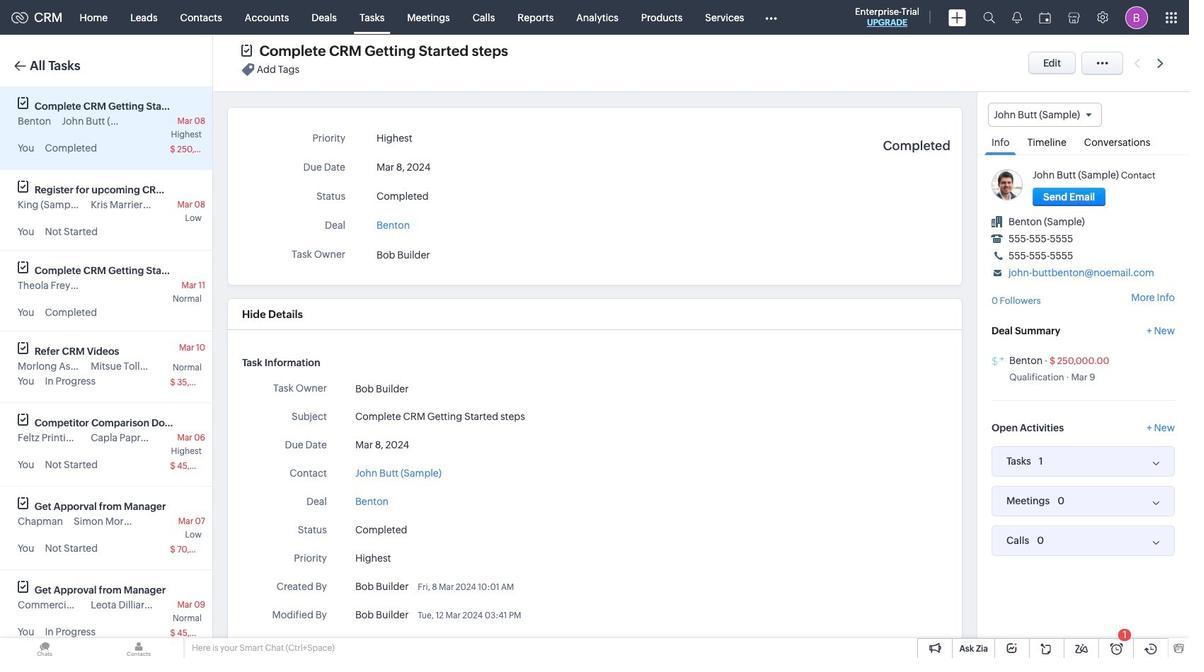 Task type: describe. For each thing, give the bounding box(es) containing it.
next record image
[[1158, 58, 1167, 68]]

create menu image
[[949, 9, 967, 26]]

search element
[[975, 0, 1004, 35]]

logo image
[[11, 12, 28, 23]]

create menu element
[[941, 0, 975, 34]]

calendar image
[[1040, 12, 1052, 23]]



Task type: vqa. For each thing, say whether or not it's contained in the screenshot.
PROFILE element
yes



Task type: locate. For each thing, give the bounding box(es) containing it.
contacts image
[[94, 638, 183, 658]]

signals image
[[1013, 11, 1023, 23]]

chats image
[[0, 638, 89, 658]]

profile image
[[1126, 6, 1149, 29]]

previous record image
[[1135, 58, 1141, 68]]

search image
[[984, 11, 996, 23]]

None field
[[989, 103, 1103, 127]]

Other Modules field
[[756, 6, 787, 29]]

None button
[[1033, 188, 1107, 206]]

signals element
[[1004, 0, 1031, 35]]

profile element
[[1118, 0, 1157, 34]]



